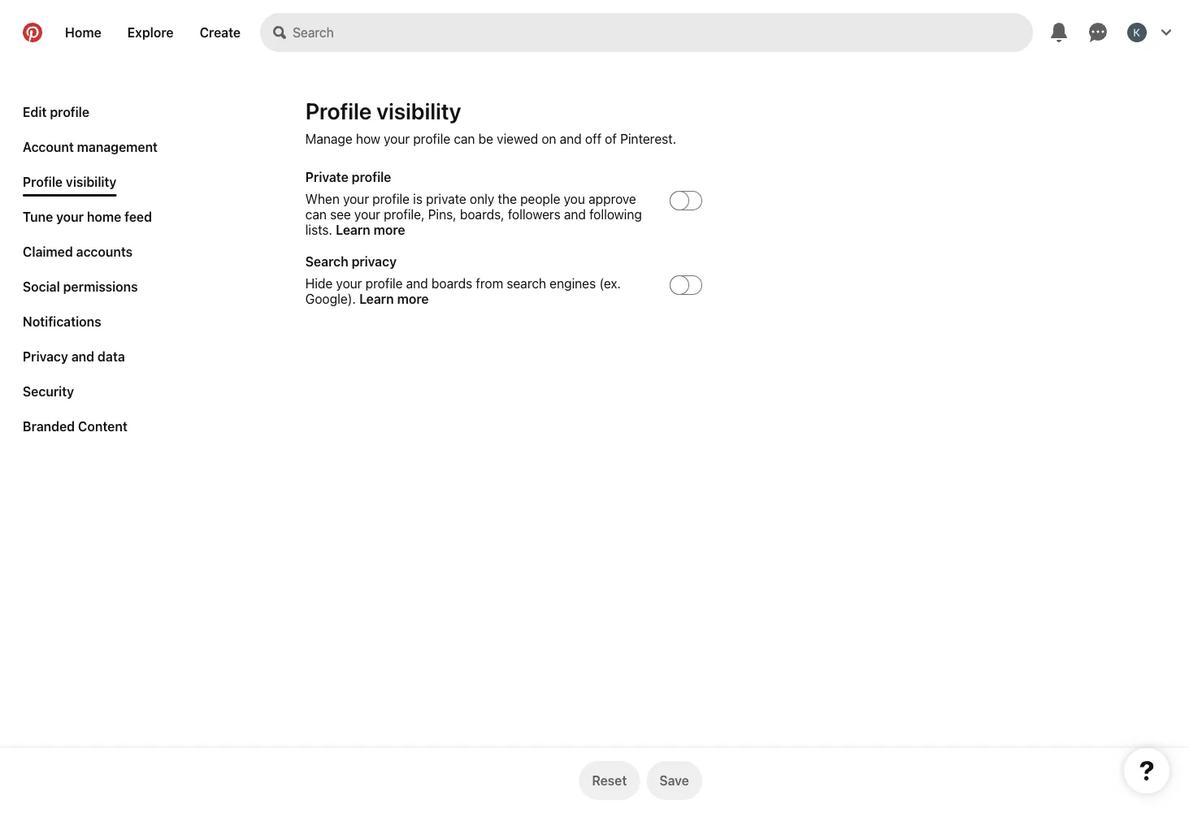 Task type: describe. For each thing, give the bounding box(es) containing it.
learn more for is
[[336, 222, 405, 237]]

accounts
[[76, 244, 133, 259]]

the
[[498, 191, 517, 206]]

more for and
[[397, 291, 429, 306]]

visibility for profile visibility manage how your profile can be viewed on and off of pinterest.
[[377, 98, 461, 124]]

claimed
[[23, 244, 73, 259]]

learn for when
[[336, 222, 370, 237]]

tune your home feed
[[23, 209, 152, 224]]

profile inside profile visibility manage how your profile can be viewed on and off of pinterest.
[[413, 131, 450, 146]]

privacy and data
[[23, 349, 125, 364]]

engines
[[550, 276, 596, 291]]

kendall parks image
[[1128, 23, 1147, 42]]

and inside when your profile is private only the people you approve can see your profile, pins, boards, followers and following lists.
[[564, 206, 586, 222]]

only
[[470, 191, 494, 206]]

approve
[[589, 191, 636, 206]]

can inside profile visibility manage how your profile can be viewed on and off of pinterest.
[[454, 131, 475, 146]]

account
[[23, 139, 74, 154]]

learn more link for and
[[359, 291, 429, 306]]

hide your profile and boards from search engines (ex. google).
[[305, 276, 621, 306]]

boards
[[432, 276, 472, 291]]

branded content
[[23, 419, 128, 434]]

people
[[520, 191, 561, 206]]

pins,
[[428, 206, 457, 222]]

profile inside edit profile link
[[50, 104, 89, 119]]

edit profile
[[23, 104, 89, 119]]

branded
[[23, 419, 75, 434]]

home
[[65, 25, 101, 40]]

see
[[330, 206, 351, 222]]

social permissions
[[23, 279, 138, 294]]

search icon image
[[273, 26, 286, 39]]

search
[[305, 254, 348, 269]]

save button
[[647, 762, 702, 801]]

management
[[77, 139, 158, 154]]

home link
[[52, 13, 114, 52]]

profile visibility
[[23, 174, 117, 189]]

(ex.
[[599, 276, 621, 291]]

your for is
[[343, 191, 369, 206]]

search privacy
[[305, 254, 397, 269]]

account management link
[[16, 133, 164, 161]]

profile visibility link
[[16, 167, 123, 197]]

your for feed
[[56, 209, 84, 224]]

google).
[[305, 291, 356, 306]]

be
[[479, 131, 493, 146]]

content
[[78, 419, 128, 434]]

followers
[[508, 206, 561, 222]]

how
[[356, 131, 380, 146]]

account management
[[23, 139, 158, 154]]

is
[[413, 191, 423, 206]]

learn more for and
[[359, 291, 429, 306]]

manage
[[305, 131, 353, 146]]

learn more link for is
[[336, 222, 405, 237]]

of
[[605, 131, 617, 146]]

claimed accounts link
[[16, 237, 139, 266]]

private profile
[[305, 169, 391, 185]]

explore
[[127, 25, 174, 40]]

list containing edit profile
[[16, 98, 164, 447]]

profile visibility manage how your profile can be viewed on and off of pinterest.
[[305, 98, 676, 146]]

profile down how
[[352, 169, 391, 185]]

search
[[507, 276, 546, 291]]

notifications link
[[16, 307, 108, 336]]

data
[[98, 349, 125, 364]]

your inside profile visibility manage how your profile can be viewed on and off of pinterest.
[[384, 131, 410, 146]]

branded content link
[[16, 412, 134, 441]]

privacy and data link
[[16, 342, 131, 371]]

following
[[589, 206, 642, 222]]



Task type: locate. For each thing, give the bounding box(es) containing it.
and
[[560, 131, 582, 146], [564, 206, 586, 222], [406, 276, 428, 291], [71, 349, 94, 364]]

learn more link up privacy
[[336, 222, 405, 237]]

visibility inside profile visibility manage how your profile can be viewed on and off of pinterest.
[[377, 98, 461, 124]]

your down private profile
[[343, 191, 369, 206]]

profile
[[305, 98, 372, 124], [23, 174, 63, 189]]

save
[[660, 773, 689, 789]]

learn up search privacy
[[336, 222, 370, 237]]

more up privacy
[[374, 222, 405, 237]]

your for and
[[336, 276, 362, 291]]

private
[[305, 169, 349, 185]]

0 vertical spatial profile
[[305, 98, 372, 124]]

your right how
[[384, 131, 410, 146]]

can
[[454, 131, 475, 146], [305, 206, 327, 222]]

1 vertical spatial learn more link
[[359, 291, 429, 306]]

tune
[[23, 209, 53, 224]]

0 horizontal spatial visibility
[[66, 174, 117, 189]]

1 horizontal spatial profile
[[305, 98, 372, 124]]

you
[[564, 191, 585, 206]]

and left boards
[[406, 276, 428, 291]]

from
[[476, 276, 503, 291]]

your right see
[[354, 206, 380, 222]]

profile up manage on the left top of the page
[[305, 98, 372, 124]]

1 vertical spatial profile
[[23, 174, 63, 189]]

boards,
[[460, 206, 504, 222]]

security link
[[16, 377, 81, 406]]

profile inside profile visibility link
[[23, 174, 63, 189]]

profile up tune
[[23, 174, 63, 189]]

visibility up how
[[377, 98, 461, 124]]

and left data
[[71, 349, 94, 364]]

visibility for profile visibility
[[66, 174, 117, 189]]

profile left is
[[373, 191, 410, 206]]

can left see
[[305, 206, 327, 222]]

0 vertical spatial learn more
[[336, 222, 405, 237]]

reset button
[[579, 762, 640, 801]]

and inside "link"
[[71, 349, 94, 364]]

profile right edit
[[50, 104, 89, 119]]

and right people
[[564, 206, 586, 222]]

pinterest.
[[620, 131, 676, 146]]

0 horizontal spatial can
[[305, 206, 327, 222]]

learn more
[[336, 222, 405, 237], [359, 291, 429, 306]]

create link
[[187, 13, 254, 52]]

0 vertical spatial more
[[374, 222, 405, 237]]

and right on
[[560, 131, 582, 146]]

can inside when your profile is private only the people you approve can see your profile, pins, boards, followers and following lists.
[[305, 206, 327, 222]]

edit profile link
[[16, 98, 96, 126]]

1 vertical spatial can
[[305, 206, 327, 222]]

learn down privacy
[[359, 291, 394, 306]]

profile,
[[384, 206, 425, 222]]

lists.
[[305, 222, 332, 237]]

notifications
[[23, 314, 101, 329]]

learn more link down privacy
[[359, 291, 429, 306]]

0 vertical spatial learn more link
[[336, 222, 405, 237]]

when your profile is private only the people you approve can see your profile, pins, boards, followers and following lists.
[[305, 191, 642, 237]]

and inside hide your profile and boards from search engines (ex. google).
[[406, 276, 428, 291]]

your down search privacy
[[336, 276, 362, 291]]

private
[[426, 191, 466, 206]]

0 vertical spatial visibility
[[377, 98, 461, 124]]

learn more link
[[336, 222, 405, 237], [359, 291, 429, 306]]

visibility inside list
[[66, 174, 117, 189]]

create
[[200, 25, 241, 40]]

learn more down privacy
[[359, 291, 429, 306]]

more left boards
[[397, 291, 429, 306]]

learn more up privacy
[[336, 222, 405, 237]]

profile
[[50, 104, 89, 119], [413, 131, 450, 146], [352, 169, 391, 185], [373, 191, 410, 206], [366, 276, 403, 291]]

home
[[87, 209, 121, 224]]

on
[[542, 131, 556, 146]]

privacy
[[352, 254, 397, 269]]

1 horizontal spatial visibility
[[377, 98, 461, 124]]

profile for profile visibility manage how your profile can be viewed on and off of pinterest.
[[305, 98, 372, 124]]

hide
[[305, 276, 333, 291]]

learn
[[336, 222, 370, 237], [359, 291, 394, 306]]

1 vertical spatial more
[[397, 291, 429, 306]]

explore link
[[114, 13, 187, 52]]

your
[[384, 131, 410, 146], [343, 191, 369, 206], [354, 206, 380, 222], [56, 209, 84, 224], [336, 276, 362, 291]]

visibility down account management
[[66, 174, 117, 189]]

0 vertical spatial can
[[454, 131, 475, 146]]

permissions
[[63, 279, 138, 294]]

and inside profile visibility manage how your profile can be viewed on and off of pinterest.
[[560, 131, 582, 146]]

edit
[[23, 104, 47, 119]]

when
[[305, 191, 340, 206]]

security
[[23, 384, 74, 399]]

profile inside when your profile is private only the people you approve can see your profile, pins, boards, followers and following lists.
[[373, 191, 410, 206]]

1 vertical spatial visibility
[[66, 174, 117, 189]]

your right tune
[[56, 209, 84, 224]]

off
[[585, 131, 602, 146]]

list
[[16, 98, 164, 447]]

viewed
[[497, 131, 538, 146]]

social
[[23, 279, 60, 294]]

social permissions link
[[16, 272, 144, 301]]

tune your home feed link
[[16, 202, 159, 231]]

visibility
[[377, 98, 461, 124], [66, 174, 117, 189]]

profile inside hide your profile and boards from search engines (ex. google).
[[366, 276, 403, 291]]

more
[[374, 222, 405, 237], [397, 291, 429, 306]]

0 vertical spatial learn
[[336, 222, 370, 237]]

profile left be
[[413, 131, 450, 146]]

profile inside profile visibility manage how your profile can be viewed on and off of pinterest.
[[305, 98, 372, 124]]

feed
[[125, 209, 152, 224]]

claimed accounts
[[23, 244, 133, 259]]

can left be
[[454, 131, 475, 146]]

Search text field
[[293, 13, 1033, 52]]

your inside hide your profile and boards from search engines (ex. google).
[[336, 276, 362, 291]]

profile down privacy
[[366, 276, 403, 291]]

privacy
[[23, 349, 68, 364]]

1 vertical spatial learn more
[[359, 291, 429, 306]]

reset
[[592, 773, 627, 789]]

1 vertical spatial learn
[[359, 291, 394, 306]]

profile for profile visibility
[[23, 174, 63, 189]]

0 horizontal spatial profile
[[23, 174, 63, 189]]

learn for hide
[[359, 291, 394, 306]]

1 horizontal spatial can
[[454, 131, 475, 146]]

more for is
[[374, 222, 405, 237]]



Task type: vqa. For each thing, say whether or not it's contained in the screenshot.
PINK OUTFIT, FEMININE OUTFIT, AESTHETIC OUTFITS, AESTHETIC FASHION, ROYALCORE AESTHETIC, LOUNGE WEAR AESTHETIC, WHITE FASHION, SPRING FASHION, JEAN ROSE 'image'
no



